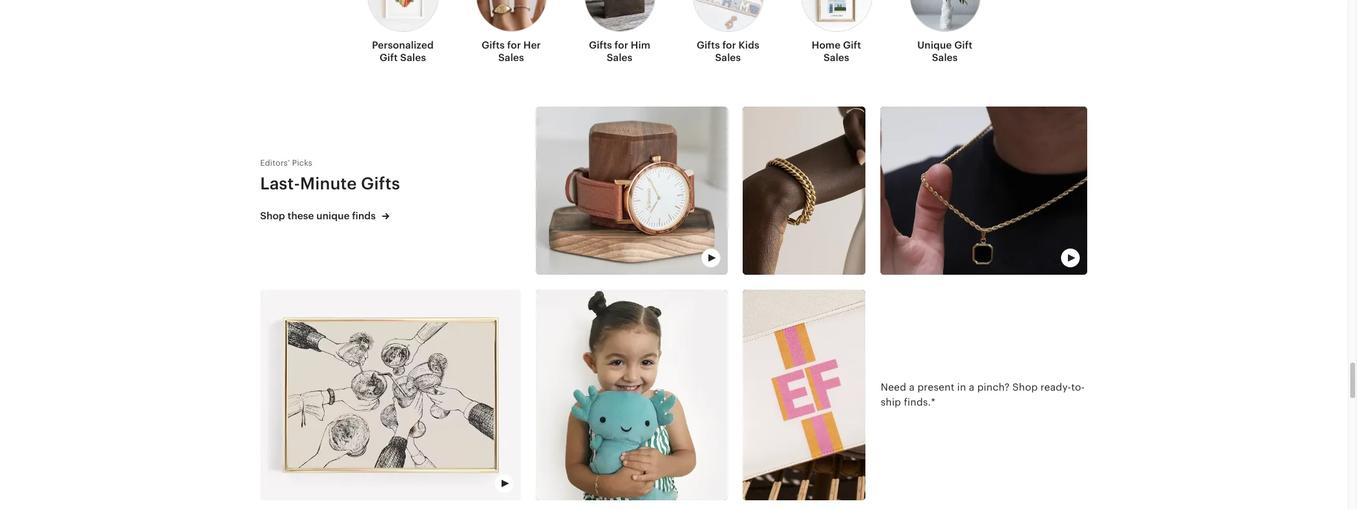 Task type: locate. For each thing, give the bounding box(es) containing it.
gifts inside gifts for her sales
[[482, 39, 505, 51]]

1 sales from the left
[[400, 52, 426, 64]]

unique
[[917, 39, 952, 51]]

1 vertical spatial shop
[[1013, 381, 1038, 393]]

sales down kids
[[715, 52, 741, 64]]

gifts for her sales
[[482, 39, 541, 64]]

5 sales from the left
[[824, 52, 849, 64]]

for left her
[[507, 39, 521, 51]]

a right in
[[969, 381, 975, 393]]

gifts left her
[[482, 39, 505, 51]]

for inside the gifts for him sales
[[615, 39, 628, 51]]

sales down 'unique'
[[932, 52, 958, 64]]

sales down home
[[824, 52, 849, 64]]

gift inside "unique gift sales"
[[954, 39, 973, 51]]

gift for personalized gift sales
[[380, 52, 398, 64]]

sales
[[400, 52, 426, 64], [498, 52, 524, 64], [607, 52, 633, 64], [715, 52, 741, 64], [824, 52, 849, 64], [932, 52, 958, 64]]

gift down personalized
[[380, 52, 398, 64]]

these
[[288, 210, 314, 222]]

1 horizontal spatial for
[[615, 39, 628, 51]]

gift inside home gift sales
[[843, 39, 861, 51]]

for inside the gifts for kids sales
[[722, 39, 736, 51]]

home gift sales link
[[801, 0, 872, 69]]

personalized gift sales
[[372, 39, 434, 64]]

sales inside "unique gift sales"
[[932, 52, 958, 64]]

gift for unique gift sales
[[954, 39, 973, 51]]

0 horizontal spatial a
[[909, 381, 915, 393]]

kids
[[739, 39, 759, 51]]

for inside gifts for her sales
[[507, 39, 521, 51]]

gifts for gifts for him sales
[[589, 39, 612, 51]]

for left kids
[[722, 39, 736, 51]]

home gift sales
[[812, 39, 861, 64]]

shop left these
[[260, 210, 285, 222]]

1 horizontal spatial gift
[[843, 39, 861, 51]]

sales inside the personalized gift sales
[[400, 52, 426, 64]]

sales down personalized
[[400, 52, 426, 64]]

gifts for him sales
[[589, 39, 650, 64]]

last-minute gifts
[[260, 174, 400, 193]]

3 for from the left
[[722, 39, 736, 51]]

gifts
[[482, 39, 505, 51], [589, 39, 612, 51], [697, 39, 720, 51], [361, 174, 400, 193]]

a
[[909, 381, 915, 393], [969, 381, 975, 393]]

cheers print | bar cart wall decor | cheers sign | cheers printable wall art | bar cart accessories | bar cart art | digital download image
[[260, 289, 521, 500]]

6 sales from the left
[[932, 52, 958, 64]]

1 horizontal spatial shop
[[1013, 381, 1038, 393]]

gifts for kids sales link
[[693, 0, 764, 69]]

gifts left kids
[[697, 39, 720, 51]]

a up finds.* on the bottom right
[[909, 381, 915, 393]]

shop left "ready-"
[[1013, 381, 1038, 393]]

2 for from the left
[[615, 39, 628, 51]]

gifts up shop these unique finds link
[[361, 174, 400, 193]]

shop these unique finds
[[260, 210, 378, 222]]

18k gold black onyx pendant necklace, black stone pendant men, men's black stone necklace, stainless steel, perfect gift for him image
[[881, 107, 1088, 275]]

2 sales from the left
[[498, 52, 524, 64]]

gifts for kids sales
[[697, 39, 759, 64]]

0 horizontal spatial for
[[507, 39, 521, 51]]

shop
[[260, 210, 285, 222], [1013, 381, 1038, 393]]

2 horizontal spatial gift
[[954, 39, 973, 51]]

minute
[[300, 174, 357, 193]]

sales down him
[[607, 52, 633, 64]]

for
[[507, 39, 521, 51], [615, 39, 628, 51], [722, 39, 736, 51]]

gift inside the personalized gift sales
[[380, 52, 398, 64]]

1 for from the left
[[507, 39, 521, 51]]

for for her
[[507, 39, 521, 51]]

editors'
[[260, 158, 290, 168]]

gift
[[843, 39, 861, 51], [954, 39, 973, 51], [380, 52, 398, 64]]

3 sales from the left
[[607, 52, 633, 64]]

4 sales from the left
[[715, 52, 741, 64]]

for left him
[[615, 39, 628, 51]]

sales inside the gifts for kids sales
[[715, 52, 741, 64]]

gifts for her sales link
[[476, 0, 547, 69]]

gifts inside the gifts for him sales
[[589, 39, 612, 51]]

gifts left him
[[589, 39, 612, 51]]

2 horizontal spatial for
[[722, 39, 736, 51]]

to-
[[1071, 381, 1085, 393]]

for for him
[[615, 39, 628, 51]]

gift right home
[[843, 39, 861, 51]]

0 horizontal spatial gift
[[380, 52, 398, 64]]

0 vertical spatial shop
[[260, 210, 285, 222]]

sales down her
[[498, 52, 524, 64]]

gift right 'unique'
[[954, 39, 973, 51]]

1 horizontal spatial a
[[969, 381, 975, 393]]

gifts inside the gifts for kids sales
[[697, 39, 720, 51]]



Task type: describe. For each thing, give the bounding box(es) containing it.
unique gift sales
[[917, 39, 973, 64]]

0 horizontal spatial shop
[[260, 210, 285, 222]]

unique
[[316, 210, 350, 222]]

finds.*
[[904, 396, 936, 408]]

unique gift sales link
[[909, 0, 981, 69]]

him
[[631, 39, 650, 51]]

in
[[957, 381, 966, 393]]

watch holder for men | hexagon watch stand image
[[536, 107, 728, 275]]

sales inside gifts for her sales
[[498, 52, 524, 64]]

shop these unique finds link
[[260, 210, 521, 224]]

need a present in a pinch? shop ready-to- ship finds.*
[[881, 381, 1085, 408]]

shadow monogram bag, initial name clutch, bridesmaid gift, custom preppy 90's y2k going out party bag, personalized vegan leather wristlet image
[[743, 289, 866, 500]]

home
[[812, 39, 841, 51]]

2 a from the left
[[969, 381, 975, 393]]

gifts for gifts for her sales
[[482, 39, 505, 51]]

personalized
[[372, 39, 434, 51]]

sales inside home gift sales
[[824, 52, 849, 64]]

for for kids
[[722, 39, 736, 51]]

her
[[523, 39, 541, 51]]

sales inside the gifts for him sales
[[607, 52, 633, 64]]

double curb chain - necklace or bracelet - 14k gold finish - bold statement piece - chunky chain image
[[743, 107, 866, 275]]

gifts for him sales link
[[584, 0, 655, 69]]

last-
[[260, 174, 300, 193]]

gift for home gift sales
[[843, 39, 861, 51]]

1 a from the left
[[909, 381, 915, 393]]

personalized gift sales link
[[367, 0, 438, 69]]

editors' picks
[[260, 158, 312, 168]]

ship
[[881, 396, 901, 408]]

gifts for gifts for kids sales
[[697, 39, 720, 51]]

picks
[[292, 158, 312, 168]]

present
[[918, 381, 955, 393]]

pinch?
[[977, 381, 1010, 393]]

ready-
[[1041, 381, 1071, 393]]

axolotl plush toy  / ajolote plush toy / axolotl stuffed animal /axolotl stuffie image
[[536, 289, 728, 500]]

shop inside need a present in a pinch? shop ready-to- ship finds.*
[[1013, 381, 1038, 393]]

need
[[881, 381, 906, 393]]

finds
[[352, 210, 376, 222]]



Task type: vqa. For each thing, say whether or not it's contained in the screenshot.
first A from left
yes



